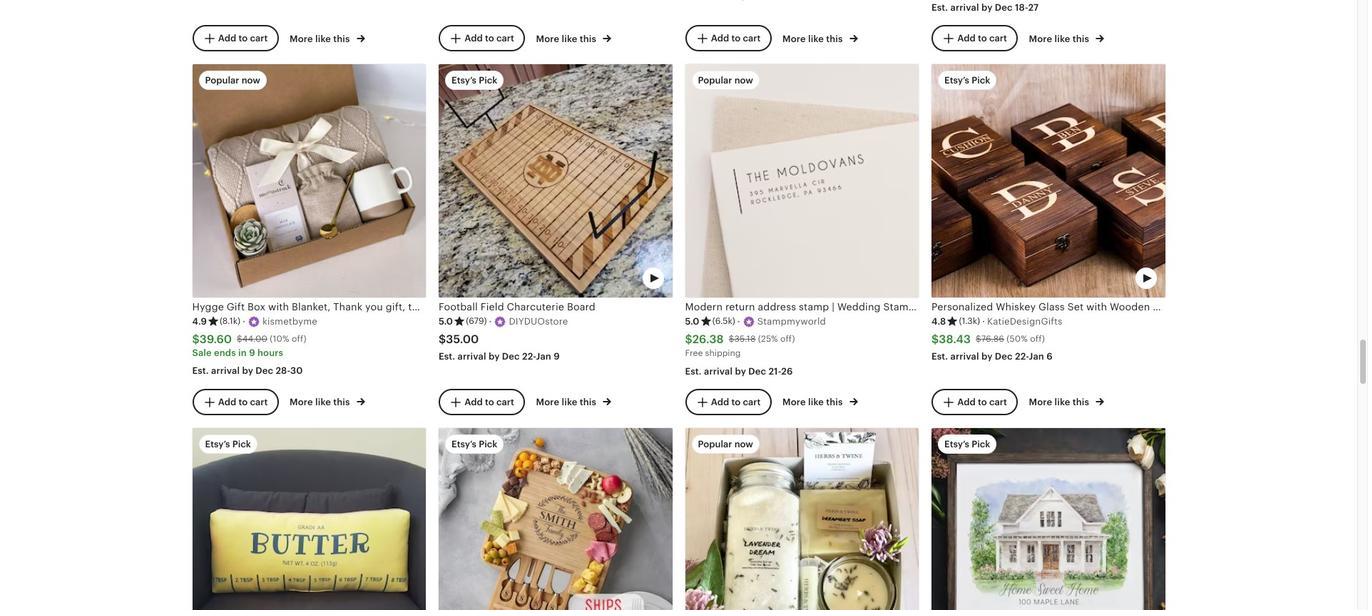 Task type: locate. For each thing, give the bounding box(es) containing it.
(10%
[[270, 334, 290, 344]]

$ up shipping
[[729, 334, 735, 344]]

custom home portrait, watercolor house painting, home painting, realtor gift, house print, custom watercolor, home painting, housewarming image
[[932, 428, 1166, 610]]

this
[[333, 33, 350, 44], [580, 33, 597, 44], [827, 33, 843, 44], [1073, 33, 1090, 44], [333, 397, 350, 408], [580, 397, 597, 408], [827, 397, 843, 408], [1073, 397, 1090, 408]]

jan
[[536, 351, 552, 362], [1030, 351, 1045, 362]]

39.60
[[200, 332, 232, 346]]

dec inside $ 39.60 $ 44.00 (10% off) sale ends in 9 hours est. arrival by dec 28-30
[[256, 366, 273, 376]]

to
[[239, 32, 248, 43], [485, 32, 494, 43], [732, 32, 741, 43], [978, 32, 988, 43], [239, 396, 248, 407], [485, 396, 494, 407], [732, 396, 741, 407], [978, 396, 988, 407]]

(50%
[[1007, 334, 1028, 344]]

in
[[238, 348, 247, 359]]

$ 35.00 est. arrival by dec 22-jan 9
[[439, 332, 560, 362]]

off)
[[292, 334, 307, 344], [781, 334, 795, 344], [1031, 334, 1046, 344]]

pick
[[479, 75, 498, 85], [972, 75, 991, 85], [232, 439, 251, 449], [479, 439, 498, 449], [972, 439, 991, 449]]

28-
[[276, 366, 290, 376]]

0 horizontal spatial 22-
[[522, 351, 536, 362]]

off) right the (50%
[[1031, 334, 1046, 344]]

1 horizontal spatial 22-
[[1016, 351, 1030, 362]]

add
[[218, 32, 236, 43], [465, 32, 483, 43], [711, 32, 730, 43], [958, 32, 976, 43], [218, 396, 236, 407], [465, 396, 483, 407], [711, 396, 730, 407], [958, 396, 976, 407]]

off) inside $ 26.38 $ 35.18 (25% off) free shipping
[[781, 334, 795, 344]]

· right (1.3k)
[[983, 316, 986, 327]]

1 22- from the left
[[522, 351, 536, 362]]

0 horizontal spatial 5.0
[[439, 316, 453, 327]]

etsy's pick
[[452, 75, 498, 85], [945, 75, 991, 85], [205, 439, 251, 449], [452, 439, 498, 449], [945, 439, 991, 449]]

22-
[[522, 351, 536, 362], [1016, 351, 1030, 362]]

$ up "in" on the bottom left of the page
[[237, 334, 243, 344]]

more
[[290, 33, 313, 44], [536, 33, 560, 44], [783, 33, 806, 44], [1030, 33, 1053, 44], [290, 397, 313, 408], [536, 397, 560, 408], [783, 397, 806, 408], [1030, 397, 1053, 408]]

by down 76.86
[[982, 351, 993, 362]]

est.
[[932, 2, 949, 13], [439, 351, 456, 362], [932, 351, 949, 362], [192, 366, 209, 376], [686, 366, 702, 377]]

1 jan from the left
[[536, 351, 552, 362]]

5.0 up "26.38"
[[686, 316, 700, 327]]

1 horizontal spatial etsy's pick link
[[439, 428, 673, 610]]

9 down charcuterie
[[554, 351, 560, 362]]

4.9
[[192, 316, 207, 327]]

2 jan from the left
[[1030, 351, 1045, 362]]

76.86
[[982, 334, 1005, 344]]

add to cart
[[218, 32, 268, 43], [465, 32, 514, 43], [711, 32, 761, 43], [958, 32, 1008, 43], [218, 396, 268, 407], [465, 396, 514, 407], [711, 396, 761, 407], [958, 396, 1008, 407]]

5.0 down football at the left
[[439, 316, 453, 327]]

board
[[567, 301, 596, 313]]

· right (679)
[[489, 316, 492, 327]]

cart
[[250, 32, 268, 43], [497, 32, 514, 43], [743, 32, 761, 43], [990, 32, 1008, 43], [250, 396, 268, 407], [497, 396, 514, 407], [743, 396, 761, 407], [990, 396, 1008, 407]]

4 · from the left
[[983, 316, 986, 327]]

1 horizontal spatial 9
[[554, 351, 560, 362]]

9 right "in" on the bottom left of the page
[[249, 348, 255, 359]]

popular now
[[205, 75, 261, 85], [698, 75, 754, 85], [698, 439, 754, 449]]

2 horizontal spatial off)
[[1031, 334, 1046, 344]]

arrival
[[951, 2, 980, 13], [458, 351, 487, 362], [951, 351, 980, 362], [211, 366, 240, 376], [704, 366, 733, 377]]

1 horizontal spatial jan
[[1030, 351, 1045, 362]]

by
[[982, 2, 993, 13], [489, 351, 500, 362], [982, 351, 993, 362], [242, 366, 253, 376], [735, 366, 747, 377]]

arrival down 35.00
[[458, 351, 487, 362]]

popular for 39.60
[[205, 75, 239, 85]]

jan left 6
[[1030, 351, 1045, 362]]

22- down charcuterie
[[522, 351, 536, 362]]

1 horizontal spatial 5.0
[[686, 316, 700, 327]]

9 inside $ 35.00 est. arrival by dec 22-jan 9
[[554, 351, 560, 362]]

more like this
[[290, 33, 353, 44], [536, 33, 599, 44], [783, 33, 846, 44], [1030, 33, 1092, 44], [290, 397, 353, 408], [536, 397, 599, 408], [783, 397, 846, 408], [1030, 397, 1092, 408]]

popular now for 26.38
[[698, 75, 754, 85]]

$
[[192, 332, 200, 346], [439, 332, 446, 346], [686, 332, 693, 346], [932, 332, 939, 346], [237, 334, 243, 344], [729, 334, 735, 344], [976, 334, 982, 344]]

3 off) from the left
[[1031, 334, 1046, 344]]

3 · from the left
[[738, 316, 741, 327]]

$ 38.43 $ 76.86 (50% off) est. arrival by dec 22-jan 6
[[932, 332, 1053, 362]]

by down field
[[489, 351, 500, 362]]

9
[[249, 348, 255, 359], [554, 351, 560, 362]]

5.0 for est. arrival by
[[439, 316, 453, 327]]

off) inside $ 39.60 $ 44.00 (10% off) sale ends in 9 hours est. arrival by dec 28-30
[[292, 334, 307, 344]]

by left 18-
[[982, 2, 993, 13]]

dec
[[996, 2, 1013, 13], [502, 351, 520, 362], [996, 351, 1013, 362], [256, 366, 273, 376], [749, 366, 767, 377]]

off) right (25% at right
[[781, 334, 795, 344]]

38.43
[[939, 332, 971, 346]]

charcuterie
[[507, 301, 565, 313]]

personalized whiskey glass set with wooden box, groomsmen gift, best man gift, groomsman proposal, boyfriend gift, gifts for men image
[[932, 64, 1166, 298]]

1 · from the left
[[243, 316, 245, 327]]

modern return address stamp | wedding stamp | save the date | self ink stamper | wood handle | housewarming gift | family stamp | minimal image
[[686, 64, 919, 298]]

etsy's
[[452, 75, 477, 85], [945, 75, 970, 85], [205, 439, 230, 449], [452, 439, 477, 449], [945, 439, 970, 449]]

22- inside the $ 38.43 $ 76.86 (50% off) est. arrival by dec 22-jan 6
[[1016, 351, 1030, 362]]

· right (6.5k)
[[738, 316, 741, 327]]

by down shipping
[[735, 366, 747, 377]]

· right (8.1k)
[[243, 316, 245, 327]]

6
[[1047, 351, 1053, 362]]

1 5.0 from the left
[[439, 316, 453, 327]]

0 horizontal spatial off)
[[292, 334, 307, 344]]

(25%
[[759, 334, 778, 344]]

off) right (10%
[[292, 334, 307, 344]]

0 horizontal spatial jan
[[536, 351, 552, 362]]

popular
[[205, 75, 239, 85], [698, 75, 733, 85], [698, 439, 733, 449]]

5.0 for free shipping
[[686, 316, 700, 327]]

21-
[[769, 366, 782, 377]]

3 etsy's pick link from the left
[[932, 428, 1166, 610]]

2 22- from the left
[[1016, 351, 1030, 362]]

$ down 4.8
[[932, 332, 939, 346]]

arrival left 18-
[[951, 2, 980, 13]]

2 off) from the left
[[781, 334, 795, 344]]

arrival down 38.43 at the bottom of the page
[[951, 351, 980, 362]]

dec down football field charcuterie board
[[502, 351, 520, 362]]

· for 38.43
[[983, 316, 986, 327]]

dec down 76.86
[[996, 351, 1013, 362]]

arrival down shipping
[[704, 366, 733, 377]]

$ inside $ 35.00 est. arrival by dec 22-jan 9
[[439, 332, 446, 346]]

22- down the (50%
[[1016, 351, 1030, 362]]

now for 26.38
[[735, 75, 754, 85]]

by down "in" on the bottom left of the page
[[242, 366, 253, 376]]

now
[[242, 75, 261, 85], [735, 75, 754, 85], [735, 439, 754, 449]]

35.00
[[446, 332, 479, 346]]

$ 26.38 $ 35.18 (25% off) free shipping
[[686, 332, 795, 359]]

1 off) from the left
[[292, 334, 307, 344]]

by inside $ 35.00 est. arrival by dec 22-jan 9
[[489, 351, 500, 362]]

product video element
[[439, 64, 673, 298], [932, 64, 1166, 298], [192, 428, 426, 610], [439, 428, 673, 610], [686, 428, 919, 610]]

5.0
[[439, 316, 453, 327], [686, 316, 700, 327]]

·
[[243, 316, 245, 327], [489, 316, 492, 327], [738, 316, 741, 327], [983, 316, 986, 327]]

0 horizontal spatial etsy's pick link
[[192, 428, 426, 610]]

like
[[315, 33, 331, 44], [562, 33, 578, 44], [809, 33, 824, 44], [1055, 33, 1071, 44], [315, 397, 331, 408], [562, 397, 578, 408], [809, 397, 824, 408], [1055, 397, 1071, 408]]

arrival inside the $ 38.43 $ 76.86 (50% off) est. arrival by dec 22-jan 6
[[951, 351, 980, 362]]

2 5.0 from the left
[[686, 316, 700, 327]]

arrival down ends
[[211, 366, 240, 376]]

dec left 18-
[[996, 2, 1013, 13]]

2 horizontal spatial etsy's pick link
[[932, 428, 1166, 610]]

etsy's pick link
[[192, 428, 426, 610], [439, 428, 673, 610], [932, 428, 1166, 610]]

now for 39.60
[[242, 75, 261, 85]]

jan down charcuterie
[[536, 351, 552, 362]]

product video element for butter pillow, foodie gift, baker gift, throw pillow, farmhouse decor, housewarming gift, chef gift, hostess gift, chef decor, funny image
[[192, 428, 426, 610]]

football field charcuterie board image
[[439, 64, 673, 298]]

est. inside $ 35.00 est. arrival by dec 22-jan 9
[[439, 351, 456, 362]]

more like this link
[[290, 30, 365, 45], [536, 30, 612, 45], [783, 30, 859, 45], [1030, 30, 1105, 45], [290, 394, 365, 409], [536, 394, 612, 409], [783, 394, 859, 409], [1030, 394, 1105, 409]]

· for 39.60
[[243, 316, 245, 327]]

0 horizontal spatial 9
[[249, 348, 255, 359]]

$ down football at the left
[[439, 332, 446, 346]]

product video element for "personalized whiskey glass set with wooden box, groomsmen gift, best man gift, groomsman proposal, boyfriend gift, gifts for men" image on the top
[[932, 64, 1166, 298]]

add to cart button
[[192, 25, 279, 51], [439, 25, 525, 51], [686, 25, 772, 51], [932, 25, 1018, 51], [192, 389, 279, 415], [439, 389, 525, 415], [686, 389, 772, 415], [932, 389, 1018, 415]]

ends
[[214, 348, 236, 359]]

dec left 28-
[[256, 366, 273, 376]]

1 horizontal spatial off)
[[781, 334, 795, 344]]



Task type: describe. For each thing, give the bounding box(es) containing it.
30
[[290, 366, 303, 376]]

by inside $ 39.60 $ 44.00 (10% off) sale ends in 9 hours est. arrival by dec 28-30
[[242, 366, 253, 376]]

$ 39.60 $ 44.00 (10% off) sale ends in 9 hours est. arrival by dec 28-30
[[192, 332, 307, 376]]

off) for 26.38
[[781, 334, 795, 344]]

(679)
[[466, 317, 487, 327]]

1 etsy's pick link from the left
[[192, 428, 426, 610]]

2 etsy's pick link from the left
[[439, 428, 673, 610]]

est. inside $ 39.60 $ 44.00 (10% off) sale ends in 9 hours est. arrival by dec 28-30
[[192, 366, 209, 376]]

arrival inside $ 35.00 est. arrival by dec 22-jan 9
[[458, 351, 487, 362]]

jan inside the $ 38.43 $ 76.86 (50% off) est. arrival by dec 22-jan 6
[[1030, 351, 1045, 362]]

jan inside $ 35.00 est. arrival by dec 22-jan 9
[[536, 351, 552, 362]]

9 inside $ 39.60 $ 44.00 (10% off) sale ends in 9 hours est. arrival by dec 28-30
[[249, 348, 255, 359]]

dec inside the $ 38.43 $ 76.86 (50% off) est. arrival by dec 22-jan 6
[[996, 351, 1013, 362]]

lavender gift set, relaxation spa gift basket, gifts for her, soap gift set, aromatherapy gift basket, organic spa gift set, christmas gifts image
[[686, 428, 919, 610]]

popular for 26.38
[[698, 75, 733, 85]]

(8.1k)
[[220, 317, 241, 327]]

shipping
[[706, 349, 741, 359]]

free
[[686, 349, 703, 359]]

dec left 21-
[[749, 366, 767, 377]]

est. inside the $ 38.43 $ 76.86 (50% off) est. arrival by dec 22-jan 6
[[932, 351, 949, 362]]

$ up sale
[[192, 332, 200, 346]]

44.00
[[243, 334, 268, 344]]

sale
[[192, 348, 212, 359]]

off) for 39.60
[[292, 334, 307, 344]]

22- inside $ 35.00 est. arrival by dec 22-jan 9
[[522, 351, 536, 362]]

product video element for football field charcuterie board image
[[439, 64, 673, 298]]

(6.5k)
[[713, 317, 736, 327]]

hygge gift box with blanket, thank you gift, thank you gift for friend, thank you gift box, thank you gift mentor, teacher, coworker image
[[192, 64, 426, 298]]

· for 26.38
[[738, 316, 741, 327]]

off) inside the $ 38.43 $ 76.86 (50% off) est. arrival by dec 22-jan 6
[[1031, 334, 1046, 344]]

26.38
[[693, 332, 724, 346]]

popular now for 39.60
[[205, 75, 261, 85]]

est. arrival by dec 18-27
[[932, 2, 1039, 13]]

$ down (1.3k)
[[976, 334, 982, 344]]

hours
[[258, 348, 283, 359]]

26
[[782, 366, 793, 377]]

27
[[1029, 2, 1039, 13]]

butter pillow, foodie gift, baker gift, throw pillow, farmhouse decor, housewarming gift, chef gift, hostess gift, chef decor, funny image
[[192, 428, 426, 610]]

dec inside $ 35.00 est. arrival by dec 22-jan 9
[[502, 351, 520, 362]]

popular now link
[[686, 428, 919, 610]]

4.8
[[932, 316, 947, 327]]

est. arrival by dec 21-26
[[686, 366, 793, 377]]

arrival inside $ 39.60 $ 44.00 (10% off) sale ends in 9 hours est. arrival by dec 28-30
[[211, 366, 240, 376]]

product video element for charcuterie board personalized wedding gift for couples christmas gifts for mom anniversary gifts housewarming gift for the home decor image
[[439, 428, 673, 610]]

product video element for lavender gift set, relaxation spa gift basket, gifts for her, soap gift set, aromatherapy gift basket, organic spa gift set, christmas gifts image
[[686, 428, 919, 610]]

$ up free
[[686, 332, 693, 346]]

2 · from the left
[[489, 316, 492, 327]]

by inside the $ 38.43 $ 76.86 (50% off) est. arrival by dec 22-jan 6
[[982, 351, 993, 362]]

football
[[439, 301, 478, 313]]

(1.3k)
[[960, 317, 981, 327]]

35.18
[[735, 334, 756, 344]]

18-
[[1016, 2, 1029, 13]]

football field charcuterie board
[[439, 301, 596, 313]]

charcuterie board personalized wedding gift for couples christmas gifts for mom anniversary gifts housewarming gift for the home decor image
[[439, 428, 673, 610]]

field
[[481, 301, 504, 313]]



Task type: vqa. For each thing, say whether or not it's contained in the screenshot.
off) in the the $ 26.38 $ 35.18 (25% off) Free shipping
yes



